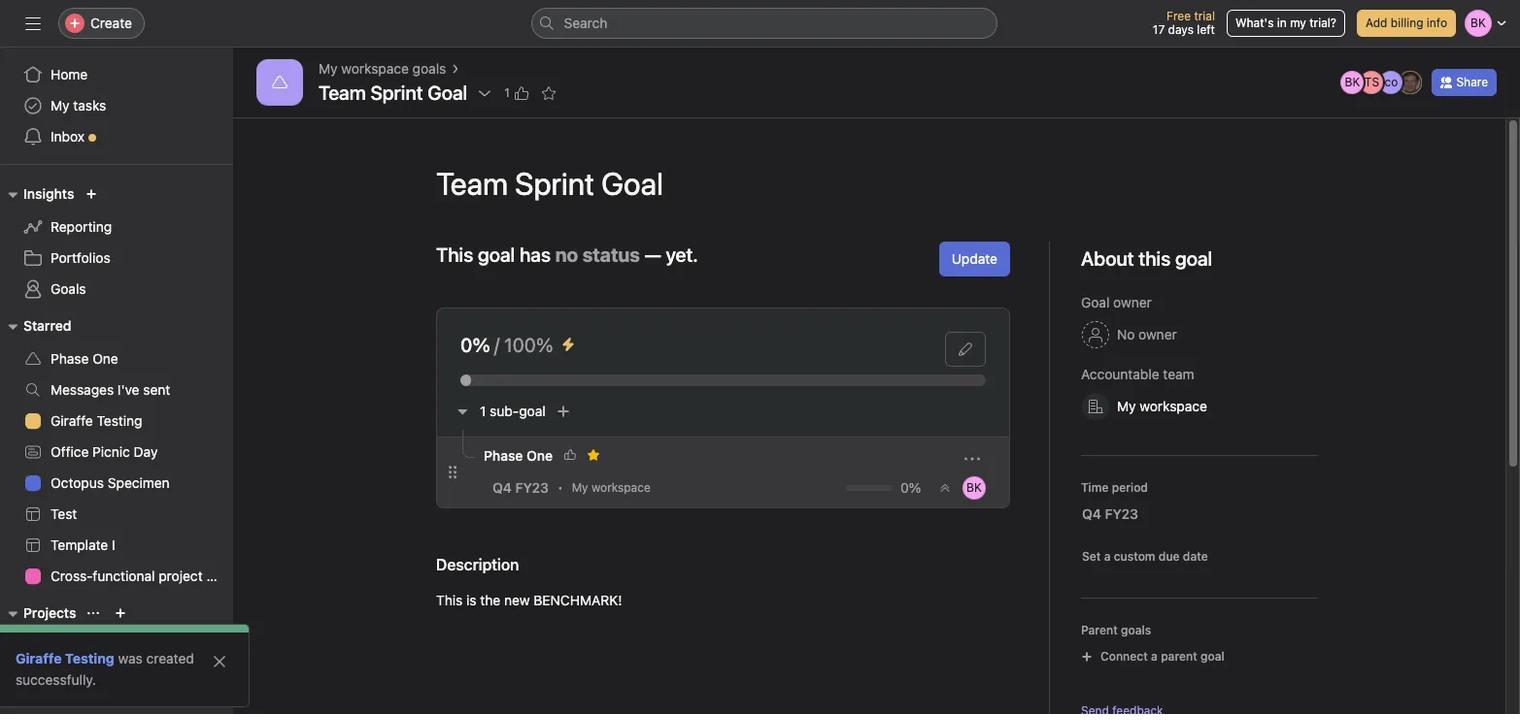 Task type: vqa. For each thing, say whether or not it's contained in the screenshot.
TB button
no



Task type: locate. For each thing, give the bounding box(es) containing it.
goal inside button
[[1201, 650, 1225, 664]]

0 horizontal spatial phase
[[51, 351, 89, 367]]

phase down sub-
[[484, 448, 523, 464]]

workspace inside dropdown button
[[1140, 398, 1207, 415]]

this left is
[[436, 592, 463, 609]]

my up team
[[319, 60, 338, 77]]

1 template from the top
[[51, 537, 108, 554]]

show options image
[[477, 85, 493, 101], [964, 452, 980, 467]]

team sprint goal
[[319, 82, 467, 104]]

1 vertical spatial 1
[[480, 403, 486, 420]]

workspace down toggle goal starred status icon
[[591, 481, 651, 495]]

0 vertical spatial owner
[[1113, 294, 1152, 311]]

1 vertical spatial 0%
[[900, 480, 921, 496]]

successfully.
[[16, 672, 96, 689]]

owner inside dropdown button
[[1138, 326, 1177, 343]]

goal left add goal image
[[519, 403, 546, 420]]

0 vertical spatial goal
[[478, 244, 515, 266]]

0 vertical spatial bk
[[1345, 75, 1360, 89]]

my workspace button down toggle goal starred status icon
[[563, 479, 683, 498]]

this left "has"
[[436, 244, 473, 266]]

template down show options, current sort, top image
[[51, 638, 108, 655]]

1 vertical spatial phase one
[[484, 448, 553, 464]]

template for template i link within projects element
[[51, 638, 108, 655]]

template inside starred element
[[51, 537, 108, 554]]

home
[[51, 66, 88, 83]]

1 horizontal spatial one
[[526, 448, 553, 464]]

0 vertical spatial i
[[112, 537, 115, 554]]

1 vertical spatial phase one link
[[484, 446, 553, 467]]

0 horizontal spatial q4 fy23 button
[[488, 478, 554, 499]]

my
[[1290, 16, 1306, 30]]

a right set
[[1104, 550, 1111, 564]]

0 vertical spatial giraffe
[[51, 413, 93, 429]]

goal right parent
[[1201, 650, 1225, 664]]

workspace down the team
[[1140, 398, 1207, 415]]

add billing info button
[[1357, 10, 1456, 37]]

1 vertical spatial this
[[436, 592, 463, 609]]

my right •
[[572, 481, 588, 495]]

my left tasks
[[51, 97, 69, 114]]

my workspace goals link
[[319, 58, 446, 80]]

1 this from the top
[[436, 244, 473, 266]]

template i for template i link within projects element
[[51, 638, 115, 655]]

1 horizontal spatial 1
[[504, 85, 510, 100]]

template i inside starred element
[[51, 537, 115, 554]]

this for this is the new benchmark!
[[436, 592, 463, 609]]

template i link up functional
[[12, 530, 221, 561]]

q4 down time
[[1082, 506, 1101, 523]]

0 horizontal spatial goals
[[412, 60, 446, 77]]

giraffe up office
[[51, 413, 93, 429]]

giraffe testing inside starred element
[[51, 413, 142, 429]]

new image
[[86, 188, 97, 200]]

0 vertical spatial template
[[51, 537, 108, 554]]

goal owner
[[1081, 294, 1152, 311]]

1 vertical spatial i
[[112, 638, 115, 655]]

1 inside button
[[504, 85, 510, 100]]

—
[[645, 244, 661, 266]]

bk
[[1345, 75, 1360, 89], [966, 481, 982, 495]]

one
[[92, 351, 118, 367], [526, 448, 553, 464]]

0% left the bk button
[[900, 480, 921, 496]]

1 vertical spatial template
[[51, 638, 108, 655]]

testing down messages i've sent link
[[97, 413, 142, 429]]

1 horizontal spatial phase one link
[[484, 446, 553, 467]]

0% left /
[[460, 334, 490, 356]]

my inside dropdown button
[[1117, 398, 1136, 415]]

0 horizontal spatial goal
[[478, 244, 515, 266]]

q4 fy23
[[1082, 506, 1138, 523]]

in
[[1277, 16, 1287, 30]]

what's in my trial? button
[[1227, 10, 1345, 37]]

goal left "has"
[[478, 244, 515, 266]]

1 vertical spatial fy23
[[1105, 506, 1138, 523]]

0 horizontal spatial 1
[[480, 403, 486, 420]]

0 vertical spatial template i link
[[12, 530, 221, 561]]

my down the accountable
[[1117, 398, 1136, 415]]

1 vertical spatial owner
[[1138, 326, 1177, 343]]

0 vertical spatial workspace
[[341, 60, 409, 77]]

projects button
[[0, 602, 76, 625]]

0 horizontal spatial 0%
[[460, 334, 490, 356]]

0%
[[460, 334, 490, 356], [900, 480, 921, 496]]

0 horizontal spatial bk
[[966, 481, 982, 495]]

0 vertical spatial testing
[[97, 413, 142, 429]]

/
[[494, 334, 499, 356]]

tasks
[[73, 97, 106, 114]]

2 vertical spatial workspace
[[591, 481, 651, 495]]

project
[[159, 568, 203, 585]]

giraffe up "successfully."
[[16, 651, 62, 667]]

goals up sprint goal
[[412, 60, 446, 77]]

2 this from the top
[[436, 592, 463, 609]]

no
[[555, 244, 578, 266]]

1 for 1
[[504, 85, 510, 100]]

phase one up messages
[[51, 351, 118, 367]]

one left 0 likes. click to like this task image at the bottom of page
[[526, 448, 553, 464]]

2 template from the top
[[51, 638, 108, 655]]

my inside "global" element
[[51, 97, 69, 114]]

0 vertical spatial 0%
[[460, 334, 490, 356]]

1 vertical spatial one
[[526, 448, 553, 464]]

0 vertical spatial this
[[436, 244, 473, 266]]

a left parent
[[1151, 650, 1158, 664]]

0 vertical spatial fy23
[[515, 480, 549, 496]]

show options image left 1 button
[[477, 85, 493, 101]]

1 horizontal spatial fy23
[[1105, 506, 1138, 523]]

search list box
[[531, 8, 997, 39]]

1 horizontal spatial goal
[[519, 403, 546, 420]]

1 template i link from the top
[[12, 530, 221, 561]]

q4 left •
[[492, 480, 512, 496]]

giraffe
[[51, 413, 93, 429], [16, 651, 62, 667]]

template up the cross-
[[51, 537, 108, 554]]

phase up messages
[[51, 351, 89, 367]]

template i inside projects element
[[51, 638, 115, 655]]

1 horizontal spatial a
[[1151, 650, 1158, 664]]

what's in my trial?
[[1235, 16, 1336, 30]]

fy23 for q4 fy23 • my workspace
[[515, 480, 549, 496]]

0 vertical spatial giraffe testing
[[51, 413, 142, 429]]

a for connect
[[1151, 650, 1158, 664]]

insights button
[[0, 183, 74, 206]]

2 template i from the top
[[51, 638, 115, 655]]

cross-functional project plan
[[51, 568, 233, 585]]

template inside projects element
[[51, 638, 108, 655]]

q4 fy23 button
[[488, 478, 554, 499], [1069, 497, 1170, 532]]

phase one link down 1 sub-goal
[[484, 446, 553, 467]]

one up the messages i've sent
[[92, 351, 118, 367]]

octopus
[[51, 475, 104, 491]]

1 vertical spatial template i
[[51, 638, 115, 655]]

2 horizontal spatial workspace
[[1140, 398, 1207, 415]]

0 vertical spatial my workspace button
[[1073, 389, 1239, 424]]

days
[[1168, 22, 1194, 37]]

giraffe testing up office picnic day
[[51, 413, 142, 429]]

owner
[[1113, 294, 1152, 311], [1138, 326, 1177, 343]]

0 vertical spatial phase
[[51, 351, 89, 367]]

1 vertical spatial giraffe
[[16, 651, 62, 667]]

0 vertical spatial phase one
[[51, 351, 118, 367]]

i down the test link
[[112, 537, 115, 554]]

status
[[582, 244, 640, 266]]

testing
[[97, 413, 142, 429], [65, 651, 114, 667]]

inbox
[[51, 128, 85, 145]]

1 vertical spatial q4
[[1082, 506, 1101, 523]]

office
[[51, 444, 89, 460]]

picnic
[[92, 444, 130, 460]]

my workspace button
[[1073, 389, 1239, 424], [563, 479, 683, 498]]

1 vertical spatial workspace
[[1140, 398, 1207, 415]]

update button
[[939, 242, 1010, 277]]

1 vertical spatial giraffe testing
[[16, 651, 114, 667]]

1 right 1 sub-goal icon
[[480, 403, 486, 420]]

template i link down new project or portfolio icon
[[12, 631, 221, 662]]

share button
[[1432, 69, 1497, 96]]

fy23
[[515, 480, 549, 496], [1105, 506, 1138, 523]]

benchmark!
[[534, 592, 622, 609]]

day
[[134, 444, 158, 460]]

2 template i link from the top
[[12, 631, 221, 662]]

my for my workspace
[[1117, 398, 1136, 415]]

0 horizontal spatial q4
[[492, 480, 512, 496]]

invite button
[[18, 672, 102, 707]]

1 vertical spatial testing
[[65, 651, 114, 667]]

0 vertical spatial phase one link
[[12, 344, 221, 375]]

starred
[[23, 318, 71, 334]]

custom
[[1114, 550, 1155, 564]]

i inside starred element
[[112, 537, 115, 554]]

this for this goal has no status — yet.
[[436, 244, 473, 266]]

2 vertical spatial goal
[[1201, 650, 1225, 664]]

co
[[1385, 75, 1398, 89]]

has
[[520, 244, 551, 266]]

accountable team
[[1081, 366, 1194, 383]]

add billing info
[[1366, 16, 1447, 30]]

goal
[[478, 244, 515, 266], [519, 403, 546, 420], [1201, 650, 1225, 664]]

1 horizontal spatial phase
[[484, 448, 523, 464]]

giraffe testing
[[51, 413, 142, 429], [16, 651, 114, 667]]

1 horizontal spatial show options image
[[964, 452, 980, 467]]

template i down show options, current sort, top image
[[51, 638, 115, 655]]

0 horizontal spatial phase one
[[51, 351, 118, 367]]

this goal
[[1139, 248, 1212, 270]]

0 vertical spatial 1
[[504, 85, 510, 100]]

1 horizontal spatial workspace
[[591, 481, 651, 495]]

phase one link up the messages i've sent
[[12, 344, 221, 375]]

fy23 down time period
[[1105, 506, 1138, 523]]

0 horizontal spatial my workspace button
[[563, 479, 683, 498]]

create button
[[58, 8, 145, 39]]

this goal has no status — yet.
[[436, 244, 698, 266]]

0 vertical spatial q4
[[492, 480, 512, 496]]

was
[[118, 651, 143, 667]]

1 horizontal spatial q4
[[1082, 506, 1101, 523]]

phase one
[[51, 351, 118, 367], [484, 448, 553, 464]]

owner up no owner dropdown button
[[1113, 294, 1152, 311]]

1 i from the top
[[112, 537, 115, 554]]

0 horizontal spatial workspace
[[341, 60, 409, 77]]

insights
[[23, 186, 74, 202]]

search
[[564, 15, 607, 31]]

i inside projects element
[[112, 638, 115, 655]]

messages i've sent
[[51, 382, 170, 398]]

q4 fy23 button left •
[[488, 478, 554, 499]]

0 horizontal spatial a
[[1104, 550, 1111, 564]]

0% for 0% / 100%
[[460, 334, 490, 356]]

phase
[[51, 351, 89, 367], [484, 448, 523, 464]]

ja
[[1404, 75, 1417, 89]]

this
[[436, 244, 473, 266], [436, 592, 463, 609]]

owner for goal owner
[[1113, 294, 1152, 311]]

1 vertical spatial giraffe testing link
[[16, 651, 114, 667]]

0 vertical spatial template i
[[51, 537, 115, 554]]

1 template i from the top
[[51, 537, 115, 554]]

q4 fy23 button down time period
[[1069, 497, 1170, 532]]

i for template i link within starred element
[[112, 537, 115, 554]]

template i link
[[12, 530, 221, 561], [12, 631, 221, 662]]

1 vertical spatial a
[[1151, 650, 1158, 664]]

my workspace button down accountable team
[[1073, 389, 1239, 424]]

0 vertical spatial one
[[92, 351, 118, 367]]

template i up the cross-
[[51, 537, 115, 554]]

1 left add to starred image
[[504, 85, 510, 100]]

testing up invite
[[65, 651, 114, 667]]

1 vertical spatial goal
[[519, 403, 546, 420]]

show options image up the bk button
[[964, 452, 980, 467]]

1 horizontal spatial bk
[[1345, 75, 1360, 89]]

0 horizontal spatial fy23
[[515, 480, 549, 496]]

fy23 inside dropdown button
[[1105, 506, 1138, 523]]

my workspace
[[1117, 398, 1207, 415]]

i left was
[[112, 638, 115, 655]]

phase one down 1 sub-goal
[[484, 448, 553, 464]]

q4 inside dropdown button
[[1082, 506, 1101, 523]]

1 horizontal spatial 0%
[[900, 480, 921, 496]]

parent
[[1161, 650, 1197, 664]]

bk inside button
[[966, 481, 982, 495]]

1 vertical spatial template i link
[[12, 631, 221, 662]]

workspace up team sprint goal
[[341, 60, 409, 77]]

connect a parent goal
[[1100, 650, 1225, 664]]

giraffe testing link up "successfully."
[[16, 651, 114, 667]]

2 i from the top
[[112, 638, 115, 655]]

0 horizontal spatial one
[[92, 351, 118, 367]]

fy23 left •
[[515, 480, 549, 496]]

1 vertical spatial bk
[[966, 481, 982, 495]]

cross-functional project plan link
[[12, 561, 233, 592]]

specimen
[[108, 475, 170, 491]]

accountable
[[1081, 366, 1159, 383]]

global element
[[0, 48, 233, 164]]

0 vertical spatial a
[[1104, 550, 1111, 564]]

giraffe testing link up 'picnic'
[[12, 406, 221, 437]]

no
[[1117, 326, 1135, 343]]

0 vertical spatial show options image
[[477, 85, 493, 101]]

giraffe testing up "successfully."
[[16, 651, 114, 667]]

goals
[[412, 60, 446, 77], [1121, 624, 1151, 638]]

workspace for my workspace goals
[[341, 60, 409, 77]]

owner right the no
[[1138, 326, 1177, 343]]

0 likes. click to like this task image
[[564, 450, 576, 461]]

1 vertical spatial goals
[[1121, 624, 1151, 638]]

goals up connect
[[1121, 624, 1151, 638]]

2 horizontal spatial goal
[[1201, 650, 1225, 664]]

0 vertical spatial giraffe testing link
[[12, 406, 221, 437]]

home link
[[12, 59, 221, 90]]

about this goal
[[1081, 248, 1212, 270]]

my tasks link
[[12, 90, 221, 121]]



Task type: describe. For each thing, give the bounding box(es) containing it.
office picnic day link
[[12, 437, 221, 468]]

no owner button
[[1073, 318, 1186, 353]]

template for template i link within starred element
[[51, 537, 108, 554]]

workspace for my workspace
[[1140, 398, 1207, 415]]

search button
[[531, 8, 997, 39]]

created
[[146, 651, 194, 667]]

fy23 for q4 fy23
[[1105, 506, 1138, 523]]

reporting link
[[12, 212, 221, 243]]

i've
[[117, 382, 139, 398]]

hide sidebar image
[[25, 16, 41, 31]]

1 vertical spatial my workspace button
[[563, 479, 683, 498]]

add to starred image
[[541, 85, 556, 101]]

billing
[[1391, 16, 1423, 30]]

team
[[319, 82, 366, 104]]

ts
[[1364, 75, 1379, 89]]

octopus specimen
[[51, 475, 170, 491]]

connect a parent goal button
[[1072, 644, 1233, 671]]

17
[[1153, 22, 1165, 37]]

goal
[[1081, 294, 1110, 311]]

close image
[[212, 655, 227, 670]]

1 vertical spatial phase
[[484, 448, 523, 464]]

team
[[1163, 366, 1194, 383]]

period
[[1112, 481, 1148, 495]]

goals
[[51, 281, 86, 297]]

messages i've sent link
[[12, 375, 221, 406]]

my tasks
[[51, 97, 106, 114]]

info
[[1427, 16, 1447, 30]]

projects
[[23, 605, 76, 622]]

was created successfully.
[[16, 651, 194, 689]]

is
[[466, 592, 476, 609]]

1 sub-goal image
[[455, 404, 470, 420]]

sub-
[[490, 403, 519, 420]]

1 vertical spatial show options image
[[964, 452, 980, 467]]

testing inside starred element
[[97, 413, 142, 429]]

0% for 0%
[[900, 480, 921, 496]]

free
[[1167, 9, 1191, 23]]

q4 for q4 fy23 • my workspace
[[492, 480, 512, 496]]

starred button
[[0, 315, 71, 338]]

show options, current sort, top image
[[88, 608, 99, 620]]

i for template i link within projects element
[[112, 638, 115, 655]]

phase one inside starred element
[[51, 351, 118, 367]]

time
[[1081, 481, 1109, 495]]

add
[[1366, 16, 1387, 30]]

goals link
[[12, 274, 221, 305]]

my workspace goals
[[319, 60, 446, 77]]

parent goals
[[1081, 624, 1151, 638]]

0 horizontal spatial show options image
[[477, 85, 493, 101]]

one inside starred element
[[92, 351, 118, 367]]

workspace inside q4 fy23 • my workspace
[[591, 481, 651, 495]]

insights element
[[0, 177, 233, 309]]

template i link inside starred element
[[12, 530, 221, 561]]

what's
[[1235, 16, 1274, 30]]

due
[[1159, 550, 1180, 564]]

1 horizontal spatial my workspace button
[[1073, 389, 1239, 424]]

my for my workspace goals
[[319, 60, 338, 77]]

time period
[[1081, 481, 1148, 495]]

inbox link
[[12, 121, 221, 152]]

1 horizontal spatial phase one
[[484, 448, 553, 464]]

my inside q4 fy23 • my workspace
[[572, 481, 588, 495]]

sent
[[143, 382, 170, 398]]

set a custom due date button
[[1077, 548, 1213, 567]]

this is the new benchmark!
[[436, 592, 622, 609]]

1 horizontal spatial q4 fy23 button
[[1069, 497, 1170, 532]]

yet.
[[666, 244, 698, 266]]

octopus specimen link
[[12, 468, 221, 499]]

•
[[557, 481, 563, 495]]

connect
[[1100, 650, 1148, 664]]

0 horizontal spatial phase one link
[[12, 344, 221, 375]]

phase inside starred element
[[51, 351, 89, 367]]

share
[[1456, 75, 1488, 89]]

my for my tasks
[[51, 97, 69, 114]]

about
[[1081, 248, 1134, 270]]

new project or portfolio image
[[115, 608, 127, 620]]

trial
[[1194, 9, 1215, 23]]

messages
[[51, 382, 114, 398]]

q4 fy23 • my workspace
[[492, 480, 651, 496]]

projects element
[[0, 596, 233, 715]]

template i link inside projects element
[[12, 631, 221, 662]]

cross-
[[51, 568, 93, 585]]

free trial 17 days left
[[1153, 9, 1215, 37]]

office picnic day
[[51, 444, 158, 460]]

description
[[436, 557, 519, 574]]

owner for no owner
[[1138, 326, 1177, 343]]

add goal image
[[555, 404, 571, 420]]

reporting
[[51, 219, 112, 235]]

update
[[952, 251, 997, 267]]

Goal name text field
[[421, 149, 1318, 219]]

a for set
[[1104, 550, 1111, 564]]

1 horizontal spatial goals
[[1121, 624, 1151, 638]]

trial?
[[1309, 16, 1336, 30]]

sprint goal
[[370, 82, 467, 104]]

template i for template i link within starred element
[[51, 537, 115, 554]]

bk button
[[963, 477, 986, 500]]

test link
[[12, 499, 221, 530]]

q4 for q4 fy23
[[1082, 506, 1101, 523]]

the
[[480, 592, 500, 609]]

parent
[[1081, 624, 1118, 638]]

giraffe inside starred element
[[51, 413, 93, 429]]

date
[[1183, 550, 1208, 564]]

1 sub-goal
[[480, 403, 546, 420]]

no owner
[[1117, 326, 1177, 343]]

100%
[[504, 334, 553, 356]]

0 vertical spatial goals
[[412, 60, 446, 77]]

left
[[1197, 22, 1215, 37]]

create
[[90, 15, 132, 31]]

toggle goal starred status image
[[588, 450, 599, 461]]

plan
[[206, 568, 233, 585]]

starred element
[[0, 309, 233, 596]]

portfolios link
[[12, 243, 221, 274]]

1 for 1 sub-goal
[[480, 403, 486, 420]]



